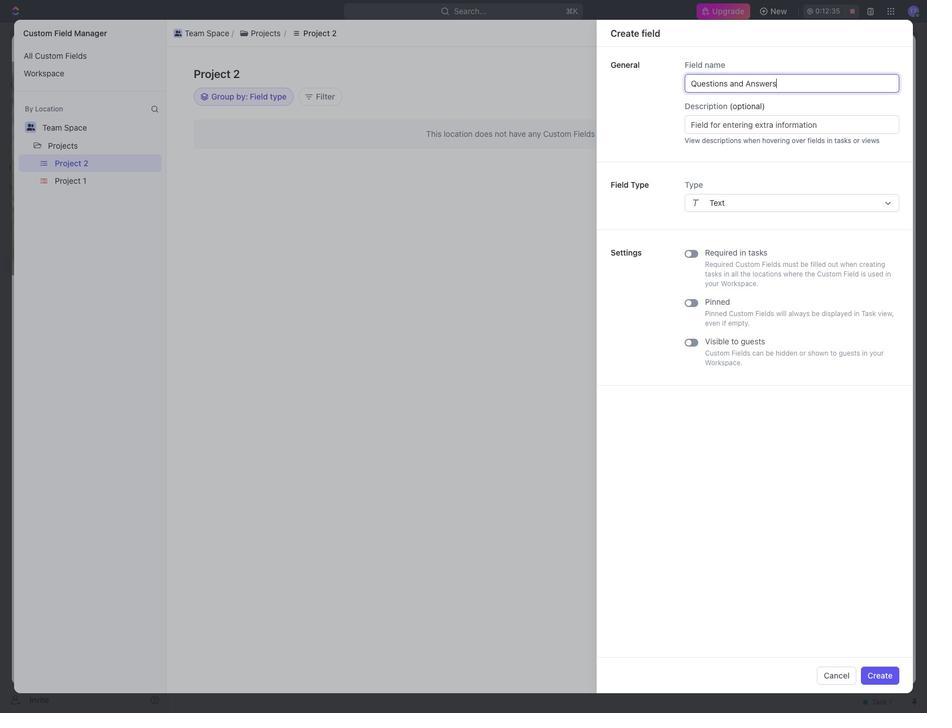 Task type: describe. For each thing, give the bounding box(es) containing it.
create new field button
[[813, 65, 887, 83]]

calendar
[[288, 104, 322, 114]]

3 status from the top
[[711, 252, 731, 261]]

dashboards link
[[5, 113, 164, 131]]

fields inside pinned pinned custom fields will always be displayed in task view, even if empty.
[[756, 309, 775, 318]]

0 vertical spatial team space button
[[171, 26, 232, 40]]

task sidebar content section
[[644, 62, 882, 685]]

eloisefrancis23@gmail.
[[748, 144, 825, 152]]

user group image for the rightmost team space link
[[180, 33, 187, 39]]

favorites
[[9, 164, 39, 172]]

2 horizontal spatial /
[[293, 31, 296, 41]]

view,
[[879, 309, 895, 318]]

workspace
[[24, 68, 64, 78]]

visible to guests custom fields can be hidden or shown to guests in your workspace.
[[706, 336, 885, 367]]

views
[[862, 136, 880, 145]]

1 vertical spatial team space button
[[37, 118, 92, 136]]

project inside button
[[55, 176, 81, 185]]

create inside button
[[868, 670, 893, 680]]

2 horizontal spatial tasks
[[835, 136, 852, 145]]

Enter name... text field
[[685, 74, 900, 93]]

(optional)
[[730, 101, 766, 111]]

can
[[753, 349, 765, 357]]

must
[[783, 260, 799, 269]]

be inside required in tasks required custom fields must be filled out when creating tasks in all the locations where the custom field is used in your workspace.
[[801, 260, 809, 269]]

23 mins for in progress
[[840, 189, 865, 197]]

workspace button
[[19, 64, 162, 82]]

in inside pinned pinned custom fields will always be displayed in task view, even if empty.
[[855, 309, 860, 318]]

user group image for 'team space' "button" to the top
[[175, 30, 182, 36]]

0:12:35 button
[[804, 5, 860, 18]]

visible
[[706, 336, 730, 346]]

fields inside required in tasks required custom fields must be filled out when creating tasks in all the locations where the custom field is used in your workspace.
[[763, 260, 782, 269]]

by location
[[25, 105, 63, 113]]

you created this task
[[668, 107, 735, 116]]

create new field
[[820, 69, 880, 79]]

1 horizontal spatial project 2 link
[[298, 29, 348, 43]]

com
[[668, 144, 825, 161]]

0 vertical spatial complete
[[676, 198, 707, 206]]

task sidebar navigation tab list
[[887, 68, 912, 135]]

2 changed status from from the top
[[679, 189, 749, 197]]

assignees button
[[457, 130, 510, 144]]

used
[[869, 270, 884, 278]]

view descriptions when hovering over fields in tasks or views
[[685, 136, 880, 145]]

your inside required in tasks required custom fields must be filled out when creating tasks in all the locations where the custom field is used in your workspace.
[[706, 279, 720, 288]]

1
[[83, 176, 86, 185]]

share
[[779, 42, 800, 52]]

3 changed status from from the top
[[679, 252, 749, 261]]

all custom fields
[[24, 51, 87, 61]]

0 horizontal spatial do
[[785, 126, 793, 134]]

2 pinned from the top
[[706, 309, 728, 318]]

1 pinned from the top
[[706, 297, 731, 306]]

location
[[35, 105, 63, 113]]

home
[[27, 59, 49, 68]]

add for add task
[[846, 72, 861, 82]]

new
[[771, 6, 788, 16]]

fields inside button
[[65, 51, 87, 61]]

have
[[509, 129, 527, 139]]

0 horizontal spatial field
[[642, 28, 661, 38]]

description
[[685, 101, 728, 111]]

1 to complete from the top
[[674, 189, 802, 206]]

4 changed from the top
[[681, 279, 709, 288]]

4 mins from the top
[[850, 189, 865, 197]]

2 24 from the top
[[840, 126, 848, 134]]

you for you created this task
[[668, 107, 679, 116]]

0 vertical spatial to do
[[773, 126, 793, 134]]

2 progress from the top
[[766, 252, 794, 261]]

empty.
[[729, 319, 750, 327]]

24 for created this task
[[840, 107, 848, 116]]

in inside visible to guests custom fields can be hidden or shown to guests in your workspace.
[[863, 349, 869, 357]]

existing
[[754, 69, 784, 79]]

your inside visible to guests custom fields can be hidden or shown to guests in your workspace.
[[870, 349, 885, 357]]

added for watcher:
[[696, 144, 716, 152]]

task inside button
[[863, 72, 880, 82]]

task
[[721, 107, 735, 116]]

project 1
[[55, 176, 86, 185]]

be for custom
[[812, 309, 820, 318]]

inbox
[[27, 78, 47, 88]]

create field
[[611, 28, 661, 38]]

cancel button
[[818, 666, 857, 684]]

project 1 button
[[50, 172, 162, 189]]

share button
[[772, 38, 807, 57]]

Search tasks... text field
[[787, 128, 900, 145]]

docs link
[[5, 93, 164, 111]]

description (optional)
[[685, 101, 766, 111]]

2 from from the top
[[732, 189, 747, 197]]

list containing all custom fields
[[14, 47, 166, 82]]

create for field
[[611, 28, 640, 38]]

/ project 2
[[165, 42, 205, 52]]

2 the from the left
[[806, 270, 816, 278]]

search...
[[455, 6, 487, 16]]

field name
[[685, 60, 726, 70]]

24 mins for added watcher:
[[840, 144, 865, 152]]

user group image for tree within the sidebar navigation
[[12, 222, 20, 228]]

2 mins from the top
[[850, 126, 865, 134]]

hidden
[[776, 349, 798, 357]]

field type
[[611, 180, 650, 189]]

custom inside pinned pinned custom fields will always be displayed in task view, even if empty.
[[730, 309, 754, 318]]

custom field manager
[[23, 28, 107, 38]]

3 changed from the top
[[681, 252, 709, 261]]

Edit task name text field
[[82, 332, 568, 354]]

user group image
[[61, 44, 69, 51]]

power
[[716, 297, 735, 306]]

1 progress from the top
[[766, 189, 794, 197]]

23 for in progress
[[840, 189, 848, 197]]

hovering
[[763, 136, 791, 145]]

custom inside visible to guests custom fields can be hidden or shown to guests in your workspace.
[[706, 349, 730, 357]]

location
[[444, 129, 473, 139]]

board link
[[209, 101, 233, 117]]

fields
[[808, 136, 826, 145]]

subtasks
[[131, 501, 170, 511]]

spaces
[[9, 183, 33, 192]]

cancel
[[825, 670, 850, 680]]

2 23 mins from the top
[[840, 252, 865, 261]]

list
[[254, 104, 268, 114]]

does
[[475, 129, 493, 139]]

2 24 mins from the top
[[840, 126, 865, 134]]

by
[[25, 105, 33, 113]]

⌘k
[[567, 6, 579, 16]]

hide button
[[582, 130, 607, 144]]

2 23 from the top
[[840, 252, 848, 261]]

add existing field button
[[731, 65, 809, 83]]

0:12:35
[[816, 7, 841, 15]]

assignees
[[471, 132, 505, 141]]

new
[[847, 69, 862, 79]]

nov
[[746, 43, 759, 51]]

calendar link
[[286, 101, 322, 117]]

1 required from the top
[[706, 248, 738, 257]]

2 status from the top
[[711, 189, 731, 197]]

4 changed status from from the top
[[679, 279, 749, 288]]

added for tag
[[681, 297, 701, 306]]

2 to complete from the top
[[674, 252, 802, 270]]

favorites button
[[5, 162, 43, 175]]

dashboards
[[27, 116, 71, 126]]

2 vertical spatial tasks
[[706, 270, 723, 278]]

created
[[681, 107, 706, 116]]

settings
[[611, 248, 642, 257]]

created
[[709, 43, 734, 51]]

all
[[24, 51, 33, 61]]

add for add existing field
[[737, 69, 752, 79]]

3 mins from the top
[[850, 144, 865, 152]]



Task type: vqa. For each thing, say whether or not it's contained in the screenshot.


Task type: locate. For each thing, give the bounding box(es) containing it.
changed
[[681, 126, 709, 134], [681, 189, 709, 197], [681, 252, 709, 261], [681, 279, 709, 288]]

creating
[[860, 260, 886, 269]]

sidebar navigation
[[0, 23, 169, 713]]

add existing field
[[737, 69, 802, 79]]

None text field
[[685, 115, 900, 134]]

1 horizontal spatial be
[[801, 260, 809, 269]]

team space button up / project 2
[[171, 26, 232, 40]]

when left 'hovering'
[[744, 136, 761, 145]]

0 vertical spatial projects button
[[234, 26, 287, 40]]

this
[[708, 107, 719, 116]]

field inside required in tasks required custom fields must be filled out when creating tasks in all the locations where the custom field is used in your workspace.
[[844, 270, 860, 278]]

0 vertical spatial required
[[706, 248, 738, 257]]

will
[[777, 309, 787, 318]]

1 mins from the top
[[850, 107, 865, 116]]

in progress down eloisefrancis23@gmail. on the right top
[[756, 189, 796, 197]]

team space button down location
[[37, 118, 92, 136]]

always
[[789, 309, 811, 318]]

to do down filled
[[806, 279, 826, 288]]

1 23 from the top
[[840, 189, 848, 197]]

from down all
[[732, 279, 747, 288]]

0 horizontal spatial tasks
[[706, 270, 723, 278]]

view
[[685, 136, 701, 145]]

be inside pinned pinned custom fields will always be displayed in task view, even if empty.
[[812, 309, 820, 318]]

on
[[736, 43, 744, 51]]

in progress
[[756, 189, 796, 197], [756, 252, 796, 261]]

0 vertical spatial task
[[863, 72, 880, 82]]

1 vertical spatial list
[[14, 47, 166, 82]]

2
[[332, 28, 337, 38], [341, 31, 345, 41], [200, 42, 205, 52], [233, 67, 240, 80], [250, 67, 260, 86], [84, 158, 88, 168]]

1 type from the left
[[631, 180, 650, 189]]

1 vertical spatial be
[[812, 309, 820, 318]]

mins up views
[[850, 126, 865, 134]]

0 vertical spatial guests
[[741, 336, 766, 346]]

create up general
[[611, 28, 640, 38]]

projects for projects link
[[258, 31, 288, 41]]

1 the from the left
[[741, 270, 751, 278]]

2 vertical spatial list
[[14, 154, 166, 189]]

be
[[801, 260, 809, 269], [812, 309, 820, 318], [766, 349, 774, 357]]

in progress up locations
[[756, 252, 796, 261]]

0 horizontal spatial the
[[741, 270, 751, 278]]

home link
[[5, 55, 164, 73]]

1 23 mins from the top
[[840, 189, 865, 197]]

even
[[706, 319, 721, 327]]

complete down the clickbot
[[676, 198, 707, 206]]

2 horizontal spatial create
[[868, 670, 893, 680]]

be inside visible to guests custom fields can be hidden or shown to guests in your workspace.
[[766, 349, 774, 357]]

guests
[[741, 336, 766, 346], [840, 349, 861, 357]]

list link
[[252, 101, 268, 117]]

from up all
[[732, 252, 747, 261]]

1 vertical spatial pinned
[[706, 309, 728, 318]]

3 23 from the top
[[840, 279, 848, 288]]

1 vertical spatial do
[[817, 279, 826, 288]]

1 vertical spatial tasks
[[749, 248, 768, 257]]

workspace. inside visible to guests custom fields can be hidden or shown to guests in your workspace.
[[706, 358, 743, 367]]

1 horizontal spatial or
[[854, 136, 861, 145]]

or left views
[[854, 136, 861, 145]]

1 vertical spatial progress
[[766, 252, 794, 261]]

activity inside task sidebar navigation tab list
[[888, 89, 910, 96]]

1 horizontal spatial tasks
[[749, 248, 768, 257]]

or for guests
[[800, 349, 807, 357]]

mins right fields
[[850, 144, 865, 152]]

2 horizontal spatial field
[[864, 69, 880, 79]]

1 vertical spatial in progress
[[756, 252, 796, 261]]

1 vertical spatial 23
[[840, 252, 848, 261]]

add task
[[846, 72, 880, 82]]

your up tag
[[706, 279, 720, 288]]

locations
[[753, 270, 782, 278]]

this location does not have any custom fields
[[427, 129, 596, 139]]

1 horizontal spatial project 2 button
[[287, 26, 343, 40]]

1 horizontal spatial activity
[[888, 89, 910, 96]]

over
[[793, 136, 806, 145]]

0 horizontal spatial projects button
[[43, 136, 83, 154]]

mins down is at top
[[850, 279, 865, 288]]

from
[[732, 126, 747, 134], [732, 189, 747, 197], [732, 252, 747, 261], [732, 279, 747, 288]]

3 23 mins from the top
[[840, 279, 865, 288]]

3 24 from the top
[[840, 144, 848, 152]]

when right out
[[841, 260, 858, 269]]

this
[[427, 129, 442, 139]]

1 horizontal spatial do
[[817, 279, 826, 288]]

task
[[863, 72, 880, 82], [862, 309, 877, 318]]

0 vertical spatial your
[[706, 279, 720, 288]]

1 horizontal spatial add
[[846, 72, 861, 82]]

user group image inside team space link
[[180, 33, 187, 39]]

or inside visible to guests custom fields can be hidden or shown to guests in your workspace.
[[800, 349, 807, 357]]

to complete up power
[[674, 252, 802, 270]]

0 vertical spatial added
[[696, 144, 716, 152]]

to complete
[[674, 189, 802, 206], [674, 252, 802, 270]]

general
[[611, 60, 640, 70]]

0 vertical spatial to complete
[[674, 189, 802, 206]]

2 changed from the top
[[681, 189, 709, 197]]

inbox link
[[5, 74, 164, 92]]

mins up search tasks... text box
[[850, 107, 865, 116]]

fields
[[65, 51, 87, 61], [574, 129, 596, 139], [763, 260, 782, 269], [756, 309, 775, 318], [732, 349, 751, 357]]

1 status from the top
[[711, 126, 731, 134]]

to do up view descriptions when hovering over fields in tasks or views
[[773, 126, 793, 134]]

is
[[862, 270, 867, 278]]

0 vertical spatial 23
[[840, 189, 848, 197]]

0 horizontal spatial to do
[[773, 126, 793, 134]]

progress
[[766, 189, 794, 197], [766, 252, 794, 261]]

task right new
[[863, 72, 880, 82]]

mins up is at top
[[850, 252, 865, 261]]

0 horizontal spatial team space link
[[75, 42, 120, 52]]

tree
[[5, 197, 164, 349]]

6 mins from the top
[[850, 279, 865, 288]]

be right can
[[766, 349, 774, 357]]

0 vertical spatial in progress
[[756, 189, 796, 197]]

23 down search tasks... text box
[[840, 189, 848, 197]]

fields right any
[[574, 129, 596, 139]]

user group image inside tree
[[12, 222, 20, 228]]

invite
[[29, 695, 49, 704]]

pinned pinned custom fields will always be displayed in task view, even if empty.
[[706, 297, 895, 327]]

or left shown at right
[[800, 349, 807, 357]]

task inside pinned pinned custom fields will always be displayed in task view, even if empty.
[[862, 309, 877, 318]]

create right cancel
[[868, 670, 893, 680]]

tasks
[[835, 136, 852, 145], [749, 248, 768, 257], [706, 270, 723, 278]]

create inside button
[[820, 69, 845, 79]]

team space
[[185, 28, 230, 38], [190, 31, 235, 41], [75, 42, 120, 52], [42, 123, 87, 132]]

required in tasks required custom fields must be filled out when creating tasks in all the locations where the custom field is used in your workspace.
[[706, 248, 892, 288]]

1 you from the top
[[668, 107, 679, 116]]

0 vertical spatial you
[[668, 107, 679, 116]]

changed status from up tag
[[679, 279, 749, 288]]

tasks left all
[[706, 270, 723, 278]]

created on nov 17
[[709, 43, 767, 51]]

in
[[828, 136, 833, 145], [758, 189, 764, 197], [740, 248, 747, 257], [758, 252, 764, 261], [724, 270, 730, 278], [886, 270, 892, 278], [855, 309, 860, 318], [863, 349, 869, 357]]

tasks up locations
[[749, 248, 768, 257]]

1 vertical spatial task
[[862, 309, 877, 318]]

4 status from the top
[[711, 279, 731, 288]]

you left created
[[668, 107, 679, 116]]

5 mins from the top
[[850, 252, 865, 261]]

1 horizontal spatial when
[[841, 260, 858, 269]]

1 vertical spatial when
[[841, 260, 858, 269]]

2 vertical spatial create
[[868, 670, 893, 680]]

projects for projects button to the top
[[251, 28, 281, 38]]

3 24 mins from the top
[[840, 144, 865, 152]]

Search... text field
[[771, 92, 880, 101]]

1 vertical spatial projects button
[[43, 136, 83, 154]]

clickbot
[[668, 144, 694, 152]]

23 mins right out
[[840, 252, 865, 261]]

23 mins for complete
[[840, 279, 865, 288]]

be right always
[[812, 309, 820, 318]]

2 in progress from the top
[[756, 252, 796, 261]]

0 horizontal spatial guests
[[741, 336, 766, 346]]

1 horizontal spatial field
[[786, 69, 802, 79]]

workspace. down all
[[722, 279, 759, 288]]

0 vertical spatial do
[[785, 126, 793, 134]]

1 vertical spatial to do
[[806, 279, 826, 288]]

tasks right fields
[[835, 136, 852, 145]]

out
[[829, 260, 839, 269]]

added watcher:
[[694, 144, 748, 152]]

upgrade
[[713, 6, 745, 16]]

0 vertical spatial 23 mins
[[840, 189, 865, 197]]

2 vertical spatial 24
[[840, 144, 848, 152]]

2 type from the left
[[685, 180, 704, 189]]

0 horizontal spatial add
[[737, 69, 752, 79]]

do up view descriptions when hovering over fields in tasks or views
[[785, 126, 793, 134]]

24 mins up search tasks... text box
[[840, 107, 865, 116]]

1 vertical spatial 24 mins
[[840, 126, 865, 134]]

0 vertical spatial 24
[[840, 107, 848, 116]]

fields up locations
[[763, 260, 782, 269]]

tag
[[703, 297, 714, 306]]

added right the clickbot
[[696, 144, 716, 152]]

0 vertical spatial activity
[[658, 73, 698, 86]]

mins down views
[[850, 189, 865, 197]]

1 vertical spatial guests
[[840, 349, 861, 357]]

0 vertical spatial project 2 button
[[287, 26, 343, 40]]

0 horizontal spatial your
[[706, 279, 720, 288]]

1 24 from the top
[[840, 107, 848, 116]]

project
[[304, 28, 330, 38], [312, 31, 339, 41], [172, 42, 198, 52], [194, 67, 231, 80], [196, 67, 247, 86], [55, 158, 81, 168], [55, 176, 81, 185]]

0 vertical spatial or
[[854, 136, 861, 145]]

progress up locations
[[766, 252, 794, 261]]

list containing team space
[[171, 26, 891, 40]]

4 from from the top
[[732, 279, 747, 288]]

1 horizontal spatial projects button
[[234, 26, 287, 40]]

list containing project 2
[[14, 154, 166, 189]]

added left tag
[[681, 297, 701, 306]]

0 horizontal spatial when
[[744, 136, 761, 145]]

create button
[[862, 666, 900, 684]]

your down view,
[[870, 349, 885, 357]]

eloisefrancis23@gmail. com
[[668, 144, 825, 161]]

0 vertical spatial list
[[171, 26, 891, 40]]

tree inside sidebar navigation
[[5, 197, 164, 349]]

from up watcher:
[[732, 126, 747, 134]]

changed status from up all
[[679, 252, 749, 261]]

23 mins down is at top
[[840, 279, 865, 288]]

the down filled
[[806, 270, 816, 278]]

activity
[[658, 73, 698, 86], [888, 89, 910, 96]]

complete up "added tag power"
[[676, 261, 707, 270]]

1 vertical spatial complete
[[676, 261, 707, 270]]

0 horizontal spatial activity
[[658, 73, 698, 86]]

1 horizontal spatial type
[[685, 180, 704, 189]]

create left new
[[820, 69, 845, 79]]

you right settings
[[668, 252, 679, 261]]

23 mins down views
[[840, 189, 865, 197]]

you for you
[[668, 252, 679, 261]]

1 in progress from the top
[[756, 189, 796, 197]]

user group image inside 'team space' "button"
[[175, 30, 182, 36]]

activity inside 'task sidebar content' section
[[658, 73, 698, 86]]

guests right shown at right
[[840, 349, 861, 357]]

1 horizontal spatial the
[[806, 270, 816, 278]]

0 horizontal spatial team space button
[[37, 118, 92, 136]]

23 right out
[[840, 252, 848, 261]]

0 vertical spatial when
[[744, 136, 761, 145]]

24 mins for created this task
[[840, 107, 865, 116]]

0 vertical spatial 24 mins
[[840, 107, 865, 116]]

descriptions
[[703, 136, 742, 145]]

17
[[760, 43, 767, 51]]

2 vertical spatial complete
[[756, 279, 791, 288]]

shown
[[809, 349, 829, 357]]

1 horizontal spatial to do
[[806, 279, 826, 288]]

when inside required in tasks required custom fields must be filled out when creating tasks in all the locations where the custom field is used in your workspace.
[[841, 260, 858, 269]]

user group image
[[175, 30, 182, 36], [180, 33, 187, 39], [12, 222, 20, 228]]

complete down locations
[[756, 279, 791, 288]]

2 horizontal spatial be
[[812, 309, 820, 318]]

1 vertical spatial required
[[706, 260, 734, 269]]

workspace. down "visible"
[[706, 358, 743, 367]]

manager
[[74, 28, 107, 38]]

project 2 button
[[287, 26, 343, 40], [50, 154, 162, 172]]

type
[[631, 180, 650, 189], [685, 180, 704, 189]]

2 vertical spatial be
[[766, 349, 774, 357]]

1 changed from the top
[[681, 126, 709, 134]]

hide
[[587, 132, 602, 141]]

field
[[54, 28, 72, 38], [685, 60, 703, 70], [611, 180, 629, 189], [844, 270, 860, 278]]

from down eloisefrancis23@gmail. com
[[732, 189, 747, 197]]

where
[[784, 270, 804, 278]]

subtasks button
[[127, 496, 175, 516]]

progress down eloisefrancis23@gmail. on the right top
[[766, 189, 794, 197]]

1 from from the top
[[732, 126, 747, 134]]

add
[[737, 69, 752, 79], [846, 72, 861, 82]]

fields inside visible to guests custom fields can be hidden or shown to guests in your workspace.
[[732, 349, 751, 357]]

search
[[749, 104, 775, 114]]

be for guests
[[766, 349, 774, 357]]

fields left will
[[756, 309, 775, 318]]

field for add existing field
[[786, 69, 802, 79]]

board
[[211, 104, 233, 114]]

1 horizontal spatial /
[[240, 31, 242, 41]]

or for when
[[854, 136, 861, 145]]

to complete down eloisefrancis23@gmail. com
[[674, 189, 802, 206]]

1 changed status from from the top
[[679, 126, 749, 134]]

docs
[[27, 97, 46, 107]]

2 vertical spatial 23 mins
[[840, 279, 865, 288]]

space
[[207, 28, 230, 38], [212, 31, 235, 41], [97, 42, 120, 52], [64, 123, 87, 132]]

fields left can
[[732, 349, 751, 357]]

1 horizontal spatial team space link
[[176, 29, 237, 43]]

fields up workspace button
[[65, 51, 87, 61]]

1 vertical spatial to complete
[[674, 252, 802, 270]]

24 mins up views
[[840, 126, 865, 134]]

Type text field
[[710, 195, 880, 211]]

workspace. inside required in tasks required custom fields must be filled out when creating tasks in all the locations where the custom field is used in your workspace.
[[722, 279, 759, 288]]

type inside dropdown button
[[685, 180, 704, 189]]

field for create new field
[[864, 69, 880, 79]]

1 vertical spatial workspace.
[[706, 358, 743, 367]]

0 vertical spatial progress
[[766, 189, 794, 197]]

0 vertical spatial create
[[611, 28, 640, 38]]

0 vertical spatial tasks
[[835, 136, 852, 145]]

1 vertical spatial your
[[870, 349, 885, 357]]

changed status from up descriptions
[[679, 126, 749, 134]]

0 horizontal spatial be
[[766, 349, 774, 357]]

1 horizontal spatial team space button
[[171, 26, 232, 40]]

1 vertical spatial create
[[820, 69, 845, 79]]

any
[[529, 129, 542, 139]]

required
[[706, 248, 738, 257], [706, 260, 734, 269]]

0 horizontal spatial type
[[631, 180, 650, 189]]

1 vertical spatial you
[[668, 252, 679, 261]]

new button
[[755, 2, 795, 20]]

create for new
[[820, 69, 845, 79]]

1 horizontal spatial create
[[820, 69, 845, 79]]

1 horizontal spatial your
[[870, 349, 885, 357]]

task left view,
[[862, 309, 877, 318]]

23 for complete
[[840, 279, 848, 288]]

when
[[744, 136, 761, 145], [841, 260, 858, 269]]

3 from from the top
[[732, 252, 747, 261]]

displayed
[[822, 309, 853, 318]]

24 for added watcher:
[[840, 144, 848, 152]]

do down filled
[[817, 279, 826, 288]]

1 vertical spatial or
[[800, 349, 807, 357]]

the right all
[[741, 270, 751, 278]]

1 24 mins from the top
[[840, 107, 865, 116]]

your
[[706, 279, 720, 288], [870, 349, 885, 357]]

2 vertical spatial 23
[[840, 279, 848, 288]]

2 you from the top
[[668, 252, 679, 261]]

23 up displayed
[[840, 279, 848, 288]]

0 horizontal spatial /
[[165, 42, 168, 52]]

0 horizontal spatial project 2 button
[[50, 154, 162, 172]]

send button
[[837, 655, 870, 673]]

be left filled
[[801, 260, 809, 269]]

not
[[495, 129, 507, 139]]

1 vertical spatial activity
[[888, 89, 910, 96]]

24
[[840, 107, 848, 116], [840, 126, 848, 134], [840, 144, 848, 152]]

filled
[[811, 260, 827, 269]]

changed status from down added watcher:
[[679, 189, 749, 197]]

0 horizontal spatial project 2 link
[[172, 42, 205, 52]]

2 required from the top
[[706, 260, 734, 269]]

24 mins
[[840, 107, 865, 116], [840, 126, 865, 134], [840, 144, 865, 152]]

24 mins right fields
[[840, 144, 865, 152]]

1 vertical spatial project 2 button
[[50, 154, 162, 172]]

custom inside button
[[35, 51, 63, 61]]

projects
[[251, 28, 281, 38], [258, 31, 288, 41], [48, 141, 78, 150]]

0 horizontal spatial create
[[611, 28, 640, 38]]

all
[[732, 270, 739, 278]]

0 horizontal spatial or
[[800, 349, 807, 357]]

team space link
[[176, 29, 237, 43], [75, 42, 120, 52]]

list
[[171, 26, 891, 40], [14, 47, 166, 82], [14, 154, 166, 189]]

guests up can
[[741, 336, 766, 346]]



